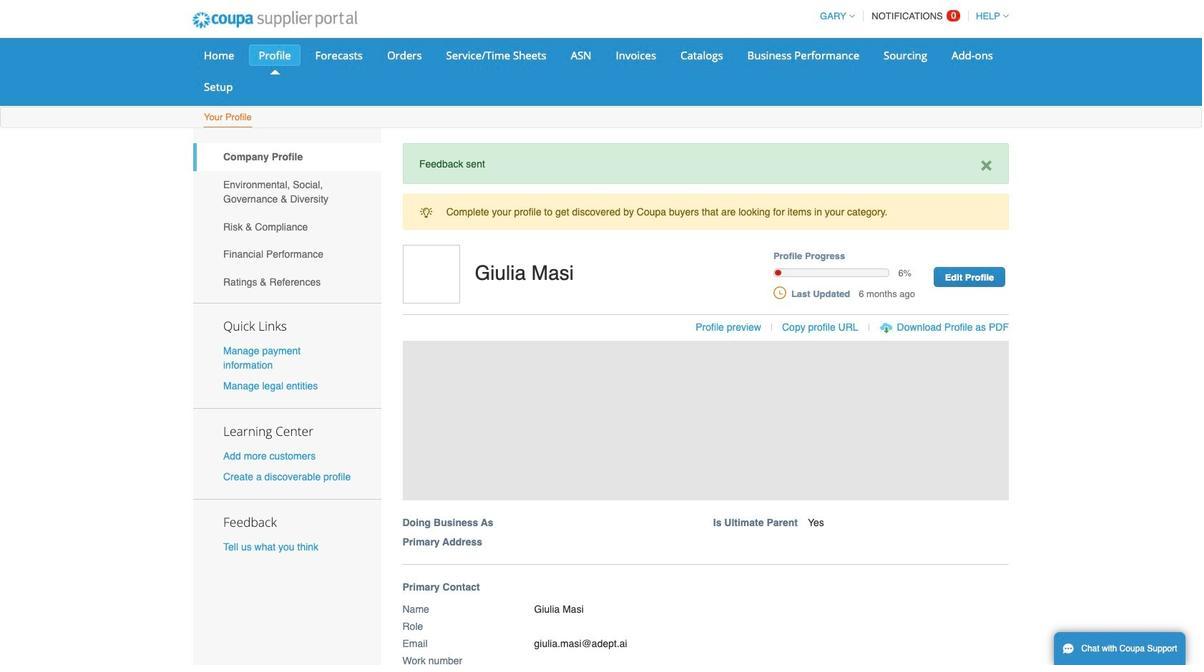 Task type: vqa. For each thing, say whether or not it's contained in the screenshot.
2nd the from right
no



Task type: describe. For each thing, give the bounding box(es) containing it.
coupa supplier portal image
[[183, 2, 367, 38]]

giulia masi image
[[403, 245, 460, 304]]



Task type: locate. For each thing, give the bounding box(es) containing it.
alert
[[403, 194, 1009, 230]]

background image
[[403, 340, 1009, 500]]

banner
[[398, 245, 1024, 565]]

navigation
[[814, 2, 1009, 30]]



